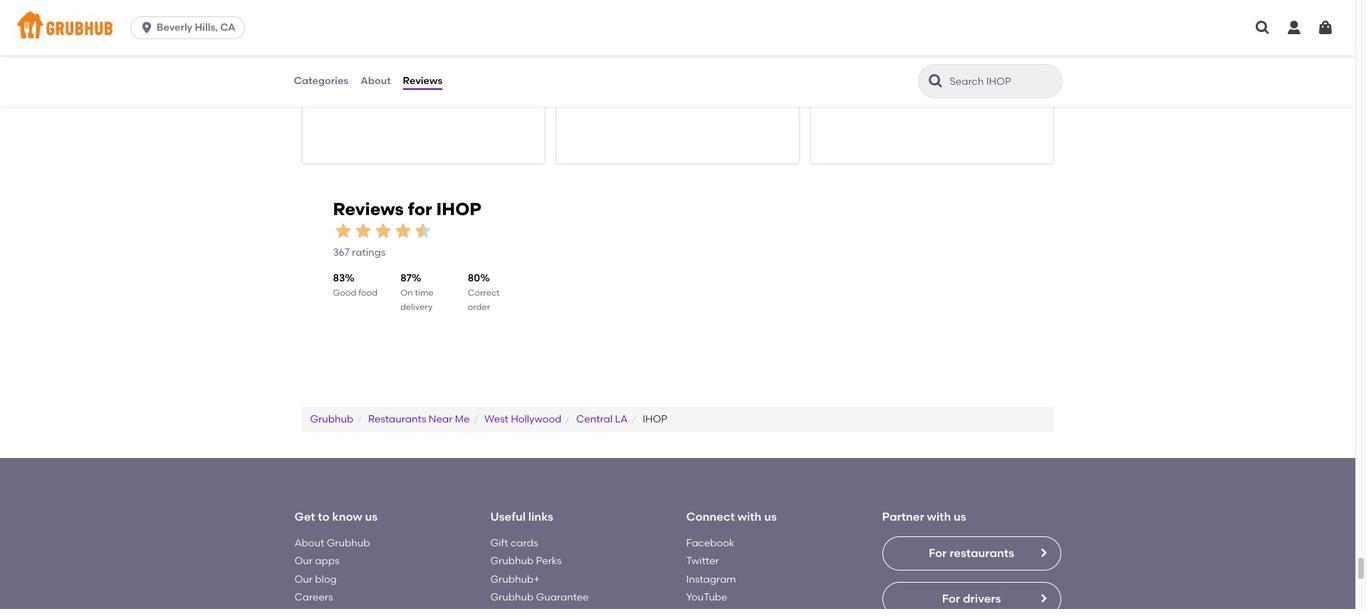 Task type: locate. For each thing, give the bounding box(es) containing it.
for
[[408, 199, 432, 219]]

1 vertical spatial delivery
[[400, 302, 433, 312]]

87 on time delivery
[[400, 272, 434, 312]]

right image for for restaurants
[[1037, 547, 1049, 558]]

with for partner
[[927, 510, 951, 524]]

careers link
[[295, 591, 333, 603]]

0 horizontal spatial 367
[[333, 246, 350, 258]]

for
[[929, 546, 947, 560], [942, 592, 960, 605]]

1 right image from the top
[[1037, 547, 1049, 558]]

1 vertical spatial about
[[295, 537, 324, 549]]

grubhub
[[310, 413, 353, 425], [327, 537, 370, 549], [490, 555, 534, 567], [490, 591, 534, 603]]

cards
[[511, 537, 538, 549]]

ihop
[[568, 40, 598, 54], [436, 199, 481, 219], [643, 413, 667, 425]]

connect
[[686, 510, 735, 524]]

grubhub inside about grubhub our apps our blog careers
[[327, 537, 370, 549]]

time
[[415, 287, 434, 297]]

3 us from the left
[[954, 510, 966, 524]]

2 vertical spatial ihop
[[643, 413, 667, 425]]

1 with from the left
[[738, 510, 762, 524]]

about for about
[[361, 75, 391, 87]]

reviews down ben & jerry's link at left
[[403, 75, 443, 87]]

0 horizontal spatial us
[[365, 510, 378, 524]]

useful links
[[490, 510, 553, 524]]

svg image
[[1254, 19, 1271, 36], [1286, 19, 1303, 36], [1317, 19, 1334, 36], [140, 21, 154, 35]]

about up our apps link
[[295, 537, 324, 549]]

ihop link right la
[[643, 413, 667, 425]]

1 horizontal spatial about
[[361, 75, 391, 87]]

min
[[341, 77, 356, 87]]

delivery down min
[[337, 90, 369, 100]]

1 our from the top
[[295, 555, 313, 567]]

0 horizontal spatial 367 ratings
[[333, 246, 386, 258]]

for for for restaurants
[[929, 546, 947, 560]]

2 horizontal spatial ihop
[[643, 413, 667, 425]]

1 horizontal spatial 367
[[735, 92, 751, 105]]

1 horizontal spatial subscription pass image
[[568, 59, 583, 70]]

grubhub+ link
[[490, 573, 540, 585]]

2 right image from the top
[[1037, 593, 1049, 604]]

reviews for reviews
[[403, 75, 443, 87]]

ben & jerry's
[[314, 40, 387, 54]]

0 vertical spatial right image
[[1037, 547, 1049, 558]]

with right "partner"
[[927, 510, 951, 524]]

main navigation navigation
[[0, 0, 1355, 56]]

1 subscription pass image from the left
[[314, 59, 328, 70]]

about grubhub link
[[295, 537, 370, 549]]

right image inside for drivers 'link'
[[1037, 593, 1049, 604]]

about right min
[[361, 75, 391, 87]]

for left drivers
[[942, 592, 960, 605]]

1 vertical spatial reviews
[[333, 199, 404, 219]]

jerry's
[[350, 40, 387, 54]]

blog
[[315, 573, 337, 585]]

0 vertical spatial for
[[929, 546, 947, 560]]

grubhub down the know
[[327, 537, 370, 549]]

right image inside for restaurants link
[[1037, 547, 1049, 558]]

guarantee
[[536, 591, 589, 603]]

0 vertical spatial our
[[295, 555, 313, 567]]

right image right drivers
[[1037, 593, 1049, 604]]

right image
[[1037, 547, 1049, 558], [1037, 593, 1049, 604]]

ihop link
[[568, 40, 787, 56], [643, 413, 667, 425]]

to
[[318, 510, 330, 524]]

1 vertical spatial ihop
[[436, 199, 481, 219]]

1 vertical spatial ihop link
[[643, 413, 667, 425]]

0 vertical spatial 367 ratings
[[735, 92, 787, 105]]

1 horizontal spatial us
[[764, 510, 777, 524]]

useful
[[490, 510, 526, 524]]

correct
[[468, 287, 500, 297]]

$2.49
[[314, 90, 335, 100]]

1 us from the left
[[365, 510, 378, 524]]

me
[[455, 413, 470, 425]]

2 with from the left
[[927, 510, 951, 524]]

subscription pass image left american in the top of the page
[[568, 59, 583, 70]]

our up the careers link
[[295, 573, 313, 585]]

367 ratings
[[735, 92, 787, 105], [333, 246, 386, 258]]

instagram
[[686, 573, 736, 585]]

reviews inside reviews button
[[403, 75, 443, 87]]

ihop right la
[[643, 413, 667, 425]]

0 vertical spatial reviews
[[403, 75, 443, 87]]

1 vertical spatial our
[[295, 573, 313, 585]]

taco bell
[[823, 40, 874, 54]]

central la link
[[576, 413, 628, 425]]

for inside 'link'
[[942, 592, 960, 605]]

partner
[[882, 510, 924, 524]]

search icon image
[[927, 73, 944, 90]]

us right connect
[[764, 510, 777, 524]]

subscription pass image
[[314, 59, 328, 70], [568, 59, 583, 70]]

right image right the restaurants
[[1037, 547, 1049, 558]]

subscription pass image up categories
[[314, 59, 328, 70]]

1 horizontal spatial with
[[927, 510, 951, 524]]

us right the know
[[365, 510, 378, 524]]

2 us from the left
[[764, 510, 777, 524]]

0 horizontal spatial delivery
[[337, 90, 369, 100]]

youtube
[[686, 591, 727, 603]]

youtube link
[[686, 591, 727, 603]]

restaurants
[[950, 546, 1014, 560]]

for drivers
[[942, 592, 1001, 605]]

reviews left for at the top left of the page
[[333, 199, 404, 219]]

about inside button
[[361, 75, 391, 87]]

svg image inside beverly hills, ca button
[[140, 21, 154, 35]]

1 horizontal spatial ihop
[[568, 40, 598, 54]]

delivery
[[337, 90, 369, 100], [400, 302, 433, 312]]

us up "for restaurants"
[[954, 510, 966, 524]]

hills,
[[195, 21, 218, 33]]

gift cards grubhub perks grubhub+ grubhub guarantee
[[490, 537, 589, 603]]

delivery inside 30–45 min $2.49 delivery 366 ratings
[[337, 90, 369, 100]]

get
[[295, 510, 315, 524]]

2 horizontal spatial us
[[954, 510, 966, 524]]

0 horizontal spatial subscription pass image
[[314, 59, 328, 70]]

about
[[361, 75, 391, 87], [295, 537, 324, 549]]

1 vertical spatial 367 ratings
[[333, 246, 386, 258]]

our blog link
[[295, 573, 337, 585]]

2 subscription pass image from the left
[[568, 59, 583, 70]]

0 horizontal spatial with
[[738, 510, 762, 524]]

twitter
[[686, 555, 719, 567]]

taco
[[823, 40, 850, 54]]

bell
[[853, 40, 874, 54]]

star icon image
[[985, 77, 996, 88], [996, 77, 1008, 88], [1008, 77, 1019, 88], [333, 221, 353, 241], [353, 221, 373, 241], [373, 221, 393, 241], [393, 221, 413, 241], [413, 221, 433, 241], [413, 221, 433, 241]]

our up 'our blog' link
[[295, 555, 313, 567]]

ihop up american in the top of the page
[[568, 40, 598, 54]]

1 vertical spatial 367
[[333, 246, 350, 258]]

30–45
[[314, 77, 339, 87]]

grubhub down grubhub+ in the bottom left of the page
[[490, 591, 534, 603]]

restaurants near me
[[368, 413, 470, 425]]

1 vertical spatial for
[[942, 592, 960, 605]]

apps
[[315, 555, 339, 567]]

about button
[[360, 56, 391, 107]]

about grubhub our apps our blog careers
[[295, 537, 370, 603]]

gift cards link
[[490, 537, 538, 549]]

for restaurants
[[929, 546, 1014, 560]]

ihop right for at the top left of the page
[[436, 199, 481, 219]]

with
[[738, 510, 762, 524], [927, 510, 951, 524]]

central la
[[576, 413, 628, 425]]

for down partner with us
[[929, 546, 947, 560]]

367
[[735, 92, 751, 105], [333, 246, 350, 258]]

grubhub down gift cards link
[[490, 555, 534, 567]]

delivery inside 87 on time delivery
[[400, 302, 433, 312]]

us
[[365, 510, 378, 524], [764, 510, 777, 524], [954, 510, 966, 524]]

our
[[295, 555, 313, 567], [295, 573, 313, 585]]

delivery down "time" on the left of page
[[400, 302, 433, 312]]

0 horizontal spatial about
[[295, 537, 324, 549]]

ben
[[314, 40, 335, 54]]

with right connect
[[738, 510, 762, 524]]

0 horizontal spatial ihop
[[436, 199, 481, 219]]

1 vertical spatial right image
[[1037, 593, 1049, 604]]

about inside about grubhub our apps our blog careers
[[295, 537, 324, 549]]

about for about grubhub our apps our blog careers
[[295, 537, 324, 549]]

west hollywood
[[484, 413, 562, 425]]

80
[[468, 272, 480, 284]]

ihop link up american in the top of the page
[[568, 40, 787, 56]]

twitter link
[[686, 555, 719, 567]]

ratings
[[499, 92, 533, 105], [754, 92, 787, 105], [1008, 92, 1042, 105], [352, 246, 386, 258]]

1 horizontal spatial 367 ratings
[[735, 92, 787, 105]]

0 vertical spatial delivery
[[337, 90, 369, 100]]

with for connect
[[738, 510, 762, 524]]

30–45 min $2.49 delivery 366 ratings
[[314, 77, 533, 105]]

0 vertical spatial about
[[361, 75, 391, 87]]

facebook twitter instagram youtube
[[686, 537, 736, 603]]

partner with us
[[882, 510, 966, 524]]

reviews for ihop
[[333, 199, 481, 219]]

1 horizontal spatial delivery
[[400, 302, 433, 312]]



Task type: describe. For each thing, give the bounding box(es) containing it.
delivery for 30–45
[[337, 90, 369, 100]]

beverly hills, ca button
[[130, 16, 250, 39]]

la
[[615, 413, 628, 425]]

reviews button
[[402, 56, 443, 107]]

subscription pass image
[[823, 59, 837, 70]]

83 good food
[[333, 272, 377, 297]]

instagram link
[[686, 573, 736, 585]]

reviews for reviews for ihop
[[333, 199, 404, 219]]

bowls
[[843, 59, 867, 69]]

near
[[429, 413, 453, 425]]

west
[[484, 413, 508, 425]]

dessert
[[334, 59, 365, 69]]

restaurants
[[368, 413, 426, 425]]

subscription pass image for ben & jerry's
[[314, 59, 328, 70]]

know
[[332, 510, 362, 524]]

west hollywood link
[[484, 413, 562, 425]]

0 vertical spatial ihop
[[568, 40, 598, 54]]

connect with us
[[686, 510, 777, 524]]

taco bell link
[[823, 40, 1042, 56]]

american
[[588, 59, 629, 69]]

ca
[[220, 21, 235, 33]]

for for for drivers
[[942, 592, 960, 605]]

facebook
[[686, 537, 734, 549]]

our apps link
[[295, 555, 339, 567]]

grubhub+
[[490, 573, 540, 585]]

grubhub perks link
[[490, 555, 562, 567]]

80 correct order
[[468, 272, 500, 312]]

get to know us
[[295, 510, 378, 524]]

hollywood
[[511, 413, 562, 425]]

grubhub guarantee link
[[490, 591, 589, 603]]

central
[[576, 413, 613, 425]]

categories
[[294, 75, 348, 87]]

food
[[358, 287, 377, 297]]

beverly hills, ca
[[157, 21, 235, 33]]

on
[[400, 287, 413, 297]]

us for partner with us
[[954, 510, 966, 524]]

careers
[[295, 591, 333, 603]]

restaurants near me link
[[368, 413, 470, 425]]

beverly
[[157, 21, 192, 33]]

2028 ratings
[[983, 92, 1042, 105]]

grubhub link
[[310, 413, 353, 425]]

for drivers link
[[882, 582, 1061, 609]]

2028
[[983, 92, 1006, 105]]

categories button
[[293, 56, 349, 107]]

Search IHOP search field
[[948, 75, 1057, 88]]

delivery for 87
[[400, 302, 433, 312]]

ratings inside 30–45 min $2.49 delivery 366 ratings
[[499, 92, 533, 105]]

facebook link
[[686, 537, 734, 549]]

0 vertical spatial 367
[[735, 92, 751, 105]]

subscription pass image for ihop
[[568, 59, 583, 70]]

83
[[333, 272, 345, 284]]

2 our from the top
[[295, 573, 313, 585]]

perks
[[536, 555, 562, 567]]

gift
[[490, 537, 508, 549]]

&
[[338, 40, 347, 54]]

order
[[468, 302, 490, 312]]

drivers
[[963, 592, 1001, 605]]

links
[[528, 510, 553, 524]]

87
[[400, 272, 412, 284]]

grubhub left restaurants
[[310, 413, 353, 425]]

good
[[333, 287, 356, 297]]

us for connect with us
[[764, 510, 777, 524]]

for restaurants link
[[882, 536, 1061, 571]]

0 vertical spatial ihop link
[[568, 40, 787, 56]]

366
[[479, 92, 497, 105]]

right image for for drivers
[[1037, 593, 1049, 604]]

ben & jerry's link
[[314, 40, 533, 56]]



Task type: vqa. For each thing, say whether or not it's contained in the screenshot.


